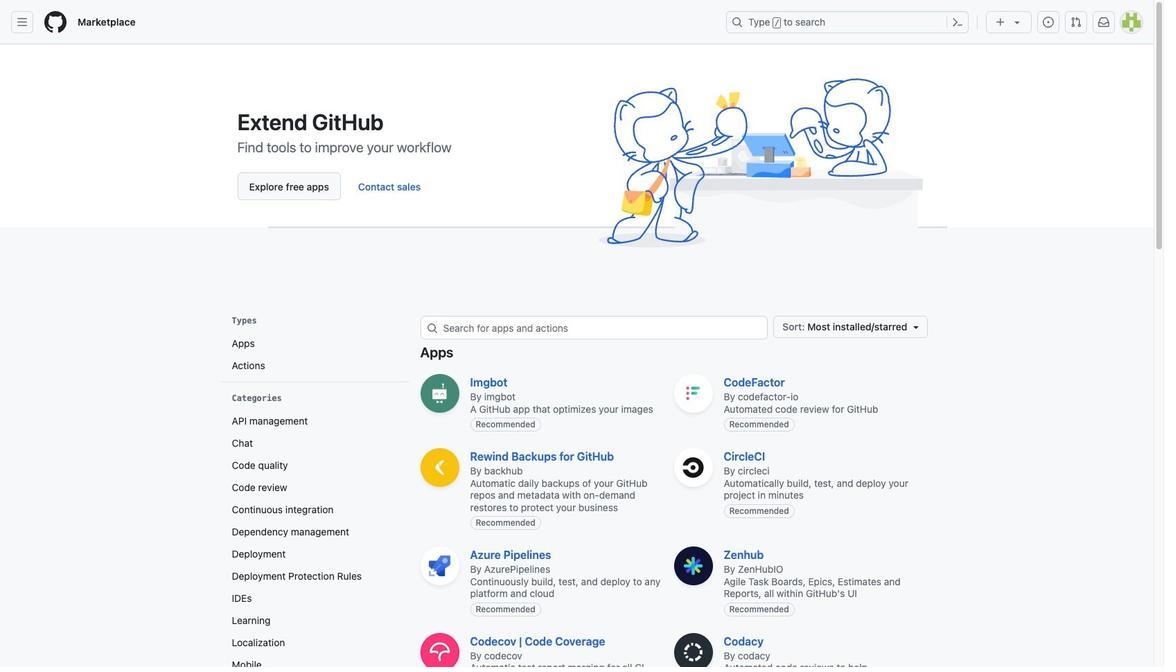 Task type: locate. For each thing, give the bounding box(es) containing it.
Search for apps and actions text field
[[443, 317, 767, 339]]

issue opened image
[[1043, 17, 1054, 28]]

0 vertical spatial list
[[226, 333, 404, 377]]

0 vertical spatial triangle down image
[[1012, 17, 1023, 28]]

0 horizontal spatial triangle down image
[[910, 322, 921, 333]]

list
[[226, 333, 404, 377], [226, 410, 404, 667]]

command palette image
[[952, 17, 963, 28]]

1 list from the top
[[226, 333, 404, 377]]

1 horizontal spatial triangle down image
[[1012, 17, 1023, 28]]

1 vertical spatial list
[[226, 410, 404, 667]]

triangle down image
[[1012, 17, 1023, 28], [910, 322, 921, 333]]



Task type: vqa. For each thing, say whether or not it's contained in the screenshot.
search box on the right of page
no



Task type: describe. For each thing, give the bounding box(es) containing it.
homepage image
[[44, 11, 67, 33]]

notifications image
[[1098, 17, 1109, 28]]

2 list from the top
[[226, 410, 404, 667]]

search image
[[426, 323, 438, 334]]

git pull request image
[[1071, 17, 1082, 28]]

1 vertical spatial triangle down image
[[910, 322, 921, 333]]

plus image
[[995, 17, 1006, 28]]



